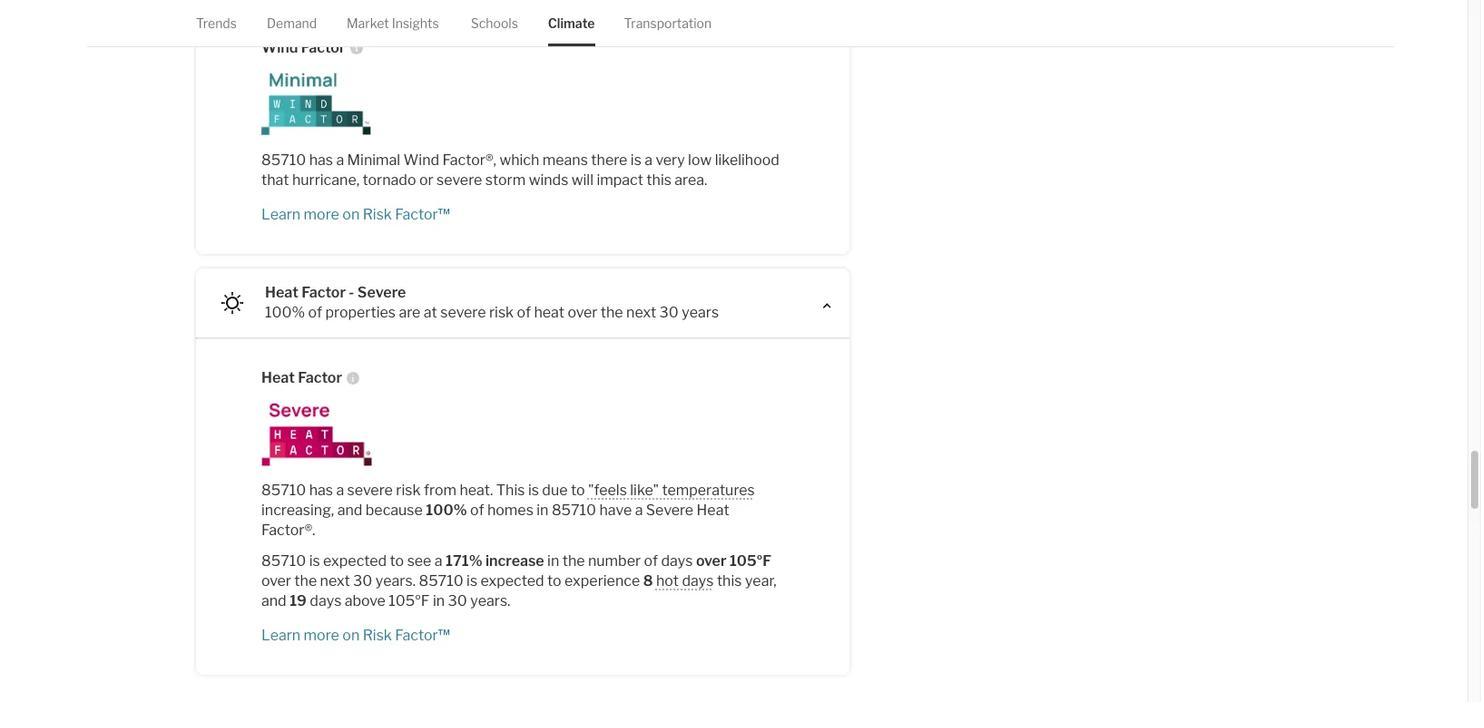 Task type: vqa. For each thing, say whether or not it's contained in the screenshot.
due
yes



Task type: describe. For each thing, give the bounding box(es) containing it.
learn more on risk factor™ link for heat factor
[[262, 627, 785, 647]]

30 inside 85710 is expected to see a 171 % increase in the number of days over 105 ºf over the next 30 years. 85710 is expected to experience 8 hot days
[[353, 573, 373, 590]]

years
[[682, 304, 719, 321]]

85710 down the 171
[[419, 573, 464, 590]]

that
[[262, 172, 289, 189]]

is down .
[[309, 553, 320, 570]]

number
[[588, 553, 641, 570]]

market
[[347, 15, 389, 31]]

2 vertical spatial over
[[262, 573, 291, 590]]

factor®,
[[443, 152, 497, 169]]

heat.
[[460, 482, 493, 499]]

have
[[600, 502, 632, 519]]

learn more on risk factor™ link for wind factor
[[262, 205, 785, 225]]

years. inside 85710 is expected to see a 171 % increase in the number of days over 105 ºf over the next 30 years. 85710 is expected to experience 8 hot days
[[376, 573, 416, 590]]

homes
[[488, 502, 534, 519]]

heat factor
[[262, 370, 342, 387]]

demand
[[267, 15, 317, 31]]

severe inside heat factor - severe 100% of properties are at severe        risk of heat over the next 30 years
[[358, 284, 406, 301]]

heat factor score logo image
[[262, 403, 785, 467]]

to inside 85710 has a severe risk from heat. this is due to "feels like" temperatures increasing, and because 100% of homes in 85710 have
[[571, 482, 585, 499]]

hot
[[656, 573, 679, 590]]

transportation link
[[624, 0, 712, 47]]

wind factor®, which means there is a very low likelihood that hurricane, tornado or severe storm winds will impact this area.
[[262, 152, 780, 189]]

increase
[[486, 553, 545, 570]]

1 horizontal spatial years.
[[471, 593, 511, 610]]

wind for factor®,
[[404, 152, 440, 169]]

above
[[345, 593, 386, 610]]

temperatures
[[662, 482, 755, 499]]

85710 for minimal
[[262, 152, 306, 169]]

85710 has a severe risk from heat. this is due to "feels like" temperatures increasing, and because 100% of homes in 85710 have
[[262, 482, 755, 519]]

severe inside heat factor - severe 100% of properties are at severe        risk of heat over the next 30 years
[[441, 304, 486, 321]]

because
[[366, 502, 423, 519]]

85710 down due
[[552, 502, 597, 519]]

risk for wind factor
[[363, 206, 392, 223]]

likelihood
[[715, 152, 780, 169]]

next inside heat factor - severe 100% of properties are at severe        risk of heat over the next 30 years
[[627, 304, 657, 321]]

0 horizontal spatial expected
[[323, 553, 387, 570]]

demand link
[[267, 0, 317, 47]]

19
[[290, 593, 307, 610]]

which
[[500, 152, 540, 169]]

in inside 85710 is expected to see a 171 % increase in the number of days over 105 ºf over the next 30 years. 85710 is expected to experience 8 hot days
[[548, 553, 560, 570]]

year,
[[745, 573, 777, 590]]

on for wind factor
[[343, 206, 360, 223]]

a inside 85710 has a severe risk from heat. this is due to "feels like" temperatures increasing, and because 100% of homes in 85710 have
[[336, 482, 344, 499]]

insights
[[392, 15, 439, 31]]

learn for heat
[[262, 627, 301, 645]]

1 vertical spatial days
[[682, 573, 714, 590]]

1 horizontal spatial to
[[548, 573, 562, 590]]

factor for wind factor
[[301, 39, 346, 56]]

heat for heat factor
[[262, 370, 295, 387]]

-
[[349, 284, 355, 301]]

next inside 85710 is expected to see a 171 % increase in the number of days over 105 ºf over the next 30 years. 85710 is expected to experience 8 hot days
[[320, 573, 350, 590]]

1 vertical spatial ºf
[[415, 593, 430, 610]]

heat
[[534, 304, 565, 321]]

climate link
[[548, 0, 595, 47]]

%
[[469, 553, 483, 570]]

means
[[543, 152, 588, 169]]

30 inside heat factor - severe 100% of properties are at severe        risk of heat over the next 30 years
[[660, 304, 679, 321]]

due
[[542, 482, 568, 499]]

more for heat factor
[[304, 627, 340, 645]]

is inside wind factor®, which means there is a very low likelihood that hurricane, tornado or severe storm winds will impact this area.
[[631, 152, 642, 169]]

or
[[419, 172, 434, 189]]

"feels
[[588, 482, 627, 499]]

0 vertical spatial days
[[661, 553, 693, 570]]

market insights link
[[347, 0, 439, 47]]

risk inside 85710 has a severe risk from heat. this is due to "feels like" temperatures increasing, and because 100% of homes in 85710 have
[[396, 482, 421, 499]]

on for heat factor
[[343, 627, 360, 645]]

experience
[[565, 573, 640, 590]]

low
[[688, 152, 712, 169]]

will
[[572, 172, 594, 189]]

factor®
[[262, 522, 312, 539]]



Task type: locate. For each thing, give the bounding box(es) containing it.
is up impact
[[631, 152, 642, 169]]

1 learn from the top
[[262, 206, 301, 223]]

100% inside 85710 has a severe risk from heat. this is due to "feels like" temperatures increasing, and because 100% of homes in 85710 have
[[426, 502, 467, 519]]

1 horizontal spatial and
[[337, 502, 363, 519]]

of down heat.
[[470, 502, 484, 519]]

30 left years
[[660, 304, 679, 321]]

30 up above
[[353, 573, 373, 590]]

at
[[424, 304, 437, 321]]

wind inside wind factor®, which means there is a very low likelihood that hurricane, tornado or severe storm winds will impact this area.
[[404, 152, 440, 169]]

very
[[656, 152, 685, 169]]

has
[[309, 152, 333, 169], [309, 482, 333, 499]]

1 horizontal spatial severe
[[646, 502, 694, 519]]

85710 down factor®
[[262, 553, 306, 570]]

0 horizontal spatial and
[[262, 593, 287, 610]]

on down above
[[343, 627, 360, 645]]

expected up above
[[323, 553, 387, 570]]

has up hurricane,
[[309, 152, 333, 169]]

ºf down see
[[415, 593, 430, 610]]

days right hot
[[682, 573, 714, 590]]

factor™
[[395, 206, 450, 223], [395, 627, 450, 645]]

is
[[631, 152, 642, 169], [528, 482, 539, 499], [309, 553, 320, 570], [467, 573, 478, 590]]

in right the increase
[[548, 553, 560, 570]]

severe down factor®,
[[437, 172, 483, 189]]

105 right above
[[389, 593, 415, 610]]

0 vertical spatial years.
[[376, 573, 416, 590]]

0 vertical spatial on
[[343, 206, 360, 223]]

learn down that
[[262, 206, 301, 223]]

severe down like"
[[646, 502, 694, 519]]

severe inside the a severe heat factor®
[[646, 502, 694, 519]]

like"
[[630, 482, 659, 499]]

expected
[[323, 553, 387, 570], [481, 573, 545, 590]]

there
[[591, 152, 628, 169]]

of inside 85710 has a severe risk from heat. this is due to "feels like" temperatures increasing, and because 100% of homes in 85710 have
[[470, 502, 484, 519]]

0 horizontal spatial 30
[[353, 573, 373, 590]]

1 vertical spatial years.
[[471, 593, 511, 610]]

0 vertical spatial factor
[[301, 39, 346, 56]]

0 horizontal spatial ºf
[[415, 593, 430, 610]]

1 vertical spatial in
[[548, 553, 560, 570]]

factor for heat factor - severe 100% of properties are at severe        risk of heat over the next 30 years
[[302, 284, 346, 301]]

wind for factor
[[262, 39, 298, 56]]

30
[[660, 304, 679, 321], [353, 573, 373, 590], [448, 593, 467, 610]]

0 horizontal spatial wind
[[262, 39, 298, 56]]

1 vertical spatial 105
[[389, 593, 415, 610]]

risk down tornado at the left top of page
[[363, 206, 392, 223]]

0 vertical spatial the
[[601, 304, 624, 321]]

0 horizontal spatial to
[[390, 553, 404, 570]]

1 vertical spatial expected
[[481, 573, 545, 590]]

1 horizontal spatial expected
[[481, 573, 545, 590]]

schools link
[[471, 0, 518, 47]]

0 vertical spatial in
[[537, 502, 549, 519]]

days
[[661, 553, 693, 570], [682, 573, 714, 590], [310, 593, 342, 610]]

0 horizontal spatial over
[[262, 573, 291, 590]]

factor™ down 19 days above 105 ºf in 30 years. at the bottom of page
[[395, 627, 450, 645]]

trends link
[[196, 0, 237, 47]]

to
[[571, 482, 585, 499], [390, 553, 404, 570], [548, 573, 562, 590]]

2 vertical spatial days
[[310, 593, 342, 610]]

ºf
[[757, 553, 772, 570], [415, 593, 430, 610]]

1 vertical spatial learn
[[262, 627, 301, 645]]

171
[[446, 553, 469, 570]]

1 on from the top
[[343, 206, 360, 223]]

this year, and
[[262, 573, 777, 610]]

2 vertical spatial in
[[433, 593, 445, 610]]

a
[[336, 152, 344, 169], [645, 152, 653, 169], [336, 482, 344, 499], [635, 502, 643, 519], [435, 553, 443, 570]]

more down hurricane,
[[304, 206, 340, 223]]

transportation
[[624, 15, 712, 31]]

0 vertical spatial risk
[[363, 206, 392, 223]]

risk down above
[[363, 627, 392, 645]]

risk left heat on the left of the page
[[489, 304, 514, 321]]

hurricane,
[[292, 172, 360, 189]]

days right 19
[[310, 593, 342, 610]]

is inside 85710 has a severe risk from heat. this is due to "feels like" temperatures increasing, and because 100% of homes in 85710 have
[[528, 482, 539, 499]]

2 learn more on risk factor™ from the top
[[262, 627, 450, 645]]

1 has from the top
[[309, 152, 333, 169]]

risk inside heat factor - severe 100% of properties are at severe        risk of heat over the next 30 years
[[489, 304, 514, 321]]

factor for heat factor
[[298, 370, 342, 387]]

severe
[[437, 172, 483, 189], [441, 304, 486, 321], [347, 482, 393, 499]]

85710 is expected to see a 171 % increase in the number of days over 105 ºf over the next 30 years. 85710 is expected to experience 8 hot days
[[262, 553, 772, 590]]

0 horizontal spatial 105
[[389, 593, 415, 610]]

1 horizontal spatial this
[[717, 573, 742, 590]]

2 on from the top
[[343, 627, 360, 645]]

wind down demand
[[262, 39, 298, 56]]

heat
[[265, 284, 299, 301], [262, 370, 295, 387], [697, 502, 730, 519]]

.
[[312, 522, 316, 539]]

of
[[308, 304, 322, 321], [517, 304, 531, 321], [470, 502, 484, 519], [644, 553, 658, 570]]

0 vertical spatial has
[[309, 152, 333, 169]]

on down hurricane,
[[343, 206, 360, 223]]

to left experience
[[548, 573, 562, 590]]

2 horizontal spatial over
[[696, 553, 727, 570]]

factor down demand
[[301, 39, 346, 56]]

severe up properties
[[358, 284, 406, 301]]

0 vertical spatial 105
[[730, 553, 757, 570]]

heat inside heat factor - severe 100% of properties are at severe        risk of heat over the next 30 years
[[265, 284, 299, 301]]

8
[[643, 573, 653, 590]]

1 horizontal spatial risk
[[489, 304, 514, 321]]

and left because
[[337, 502, 363, 519]]

0 horizontal spatial risk
[[396, 482, 421, 499]]

over
[[568, 304, 598, 321], [696, 553, 727, 570], [262, 573, 291, 590]]

1 more from the top
[[304, 206, 340, 223]]

in inside 85710 has a severe risk from heat. this is due to "feels like" temperatures increasing, and because 100% of homes in 85710 have
[[537, 502, 549, 519]]

105
[[730, 553, 757, 570], [389, 593, 415, 610]]

a inside wind factor®, which means there is a very low likelihood that hurricane, tornado or severe storm winds will impact this area.
[[645, 152, 653, 169]]

0 vertical spatial wind
[[262, 39, 298, 56]]

the up 19
[[295, 573, 317, 590]]

this down very
[[647, 172, 672, 189]]

risk for heat factor
[[363, 627, 392, 645]]

85710 up increasing,
[[262, 482, 306, 499]]

learn more on risk factor™ link down storm
[[262, 205, 785, 225]]

learn down 19
[[262, 627, 301, 645]]

and inside this year, and
[[262, 593, 287, 610]]

heat inside the a severe heat factor®
[[697, 502, 730, 519]]

1 vertical spatial heat
[[262, 370, 295, 387]]

2 horizontal spatial to
[[571, 482, 585, 499]]

market insights
[[347, 15, 439, 31]]

and left 19
[[262, 593, 287, 610]]

1 vertical spatial more
[[304, 627, 340, 645]]

1 vertical spatial on
[[343, 627, 360, 645]]

ºf inside 85710 is expected to see a 171 % increase in the number of days over 105 ºf over the next 30 years. 85710 is expected to experience 8 hot days
[[757, 553, 772, 570]]

this inside this year, and
[[717, 573, 742, 590]]

risk
[[363, 206, 392, 223], [363, 627, 392, 645]]

minimal
[[347, 152, 401, 169]]

is left due
[[528, 482, 539, 499]]

severe right at at left top
[[441, 304, 486, 321]]

severe
[[358, 284, 406, 301], [646, 502, 694, 519]]

1 horizontal spatial 105
[[730, 553, 757, 570]]

100%
[[265, 304, 305, 321], [426, 502, 467, 519]]

1 horizontal spatial over
[[568, 304, 598, 321]]

are
[[399, 304, 421, 321]]

wind up or
[[404, 152, 440, 169]]

1 vertical spatial risk
[[363, 627, 392, 645]]

1 learn more on risk factor™ from the top
[[262, 206, 450, 223]]

0 vertical spatial more
[[304, 206, 340, 223]]

1 vertical spatial severe
[[441, 304, 486, 321]]

2 more from the top
[[304, 627, 340, 645]]

85710
[[262, 152, 306, 169], [262, 482, 306, 499], [552, 502, 597, 519], [262, 553, 306, 570], [419, 573, 464, 590]]

has for minimal
[[309, 152, 333, 169]]

over right heat on the left of the page
[[568, 304, 598, 321]]

2 learn from the top
[[262, 627, 301, 645]]

2 horizontal spatial the
[[601, 304, 624, 321]]

heat factor - severe 100% of properties are at severe        risk of heat over the next 30 years
[[265, 284, 719, 321]]

1 factor™ from the top
[[395, 206, 450, 223]]

this
[[647, 172, 672, 189], [717, 573, 742, 590]]

has for severe
[[309, 482, 333, 499]]

100% up heat factor
[[265, 304, 305, 321]]

19 days above 105 ºf in 30 years.
[[290, 593, 511, 610]]

0 vertical spatial learn more on risk factor™
[[262, 206, 450, 223]]

learn more on risk factor™ down hurricane,
[[262, 206, 450, 223]]

1 vertical spatial to
[[390, 553, 404, 570]]

2 horizontal spatial 30
[[660, 304, 679, 321]]

ºf up year,
[[757, 553, 772, 570]]

0 vertical spatial severe
[[437, 172, 483, 189]]

85710 for severe
[[262, 482, 306, 499]]

2 vertical spatial factor
[[298, 370, 342, 387]]

storm
[[486, 172, 526, 189]]

1 vertical spatial learn more on risk factor™ link
[[262, 627, 785, 647]]

0 vertical spatial next
[[627, 304, 657, 321]]

of up 8
[[644, 553, 658, 570]]

learn more on risk factor™ for heat factor
[[262, 627, 450, 645]]

days up hot
[[661, 553, 693, 570]]

0 vertical spatial 30
[[660, 304, 679, 321]]

more for wind factor
[[304, 206, 340, 223]]

2 vertical spatial to
[[548, 573, 562, 590]]

a inside the a severe heat factor®
[[635, 502, 643, 519]]

30 down the 171
[[448, 593, 467, 610]]

0 vertical spatial ºf
[[757, 553, 772, 570]]

to right due
[[571, 482, 585, 499]]

this inside wind factor®, which means there is a very low likelihood that hurricane, tornado or severe storm winds will impact this area.
[[647, 172, 672, 189]]

the up experience
[[563, 553, 585, 570]]

learn more on risk factor™ down above
[[262, 627, 450, 645]]

105 up year,
[[730, 553, 757, 570]]

next
[[627, 304, 657, 321], [320, 573, 350, 590]]

2 factor™ from the top
[[395, 627, 450, 645]]

increasing,
[[262, 502, 334, 519]]

0 horizontal spatial this
[[647, 172, 672, 189]]

1 horizontal spatial the
[[563, 553, 585, 570]]

0 vertical spatial factor™
[[395, 206, 450, 223]]

factor
[[301, 39, 346, 56], [302, 284, 346, 301], [298, 370, 342, 387]]

1 horizontal spatial next
[[627, 304, 657, 321]]

0 vertical spatial severe
[[358, 284, 406, 301]]

2 vertical spatial severe
[[347, 482, 393, 499]]

0 horizontal spatial 100%
[[265, 304, 305, 321]]

100% inside heat factor - severe 100% of properties are at severe        risk of heat over the next 30 years
[[265, 304, 305, 321]]

2 risk from the top
[[363, 627, 392, 645]]

0 vertical spatial to
[[571, 482, 585, 499]]

more down 19
[[304, 627, 340, 645]]

0 vertical spatial 100%
[[265, 304, 305, 321]]

next up above
[[320, 573, 350, 590]]

of inside 85710 is expected to see a 171 % increase in the number of days over 105 ºf over the next 30 years. 85710 is expected to experience 8 hot days
[[644, 553, 658, 570]]

0 horizontal spatial next
[[320, 573, 350, 590]]

1 vertical spatial factor™
[[395, 627, 450, 645]]

2 vertical spatial the
[[295, 573, 317, 590]]

trends
[[196, 15, 237, 31]]

learn
[[262, 206, 301, 223], [262, 627, 301, 645]]

expected down the increase
[[481, 573, 545, 590]]

more
[[304, 206, 340, 223], [304, 627, 340, 645]]

0 horizontal spatial years.
[[376, 573, 416, 590]]

0 horizontal spatial severe
[[358, 284, 406, 301]]

a severe heat factor®
[[262, 502, 730, 539]]

2 vertical spatial heat
[[697, 502, 730, 519]]

85710 has a minimal
[[262, 152, 401, 169]]

1 vertical spatial risk
[[396, 482, 421, 499]]

100% down from
[[426, 502, 467, 519]]

2 learn more on risk factor™ link from the top
[[262, 627, 785, 647]]

over up 19
[[262, 573, 291, 590]]

1 vertical spatial wind
[[404, 152, 440, 169]]

climate
[[548, 15, 595, 31]]

0 vertical spatial heat
[[265, 284, 299, 301]]

factor down properties
[[298, 370, 342, 387]]

has up increasing,
[[309, 482, 333, 499]]

learn more on risk factor™ for wind factor
[[262, 206, 450, 223]]

factor left "-" on the left top
[[302, 284, 346, 301]]

learn more on risk factor™ link down this year, and
[[262, 627, 785, 647]]

wind
[[262, 39, 298, 56], [404, 152, 440, 169]]

85710 up that
[[262, 152, 306, 169]]

2 vertical spatial 30
[[448, 593, 467, 610]]

impact
[[597, 172, 644, 189]]

1 horizontal spatial wind
[[404, 152, 440, 169]]

the right heat on the left of the page
[[601, 304, 624, 321]]

1 vertical spatial has
[[309, 482, 333, 499]]

next left years
[[627, 304, 657, 321]]

0 vertical spatial and
[[337, 502, 363, 519]]

factor™ down or
[[395, 206, 450, 223]]

0 vertical spatial expected
[[323, 553, 387, 570]]

85710 for to
[[262, 553, 306, 570]]

this
[[497, 482, 525, 499]]

in
[[537, 502, 549, 519], [548, 553, 560, 570], [433, 593, 445, 610]]

to left see
[[390, 553, 404, 570]]

1 horizontal spatial 30
[[448, 593, 467, 610]]

0 horizontal spatial the
[[295, 573, 317, 590]]

learn for wind
[[262, 206, 301, 223]]

years. up 19 days above 105 ºf in 30 years. at the bottom of page
[[376, 573, 416, 590]]

learn more on risk factor™ link
[[262, 205, 785, 225], [262, 627, 785, 647]]

1 learn more on risk factor™ link from the top
[[262, 205, 785, 225]]

has inside 85710 has a severe risk from heat. this is due to "feels like" temperatures increasing, and because 100% of homes in 85710 have
[[309, 482, 333, 499]]

severe inside 85710 has a severe risk from heat. this is due to "feels like" temperatures increasing, and because 100% of homes in 85710 have
[[347, 482, 393, 499]]

see
[[407, 553, 432, 570]]

2 has from the top
[[309, 482, 333, 499]]

the inside heat factor - severe 100% of properties are at severe        risk of heat over the next 30 years
[[601, 304, 624, 321]]

learn more on risk factor™
[[262, 206, 450, 223], [262, 627, 450, 645]]

and inside 85710 has a severe risk from heat. this is due to "feels like" temperatures increasing, and because 100% of homes in 85710 have
[[337, 502, 363, 519]]

factor inside heat factor - severe 100% of properties are at severe        risk of heat over the next 30 years
[[302, 284, 346, 301]]

a inside 85710 is expected to see a 171 % increase in the number of days over 105 ºf over the next 30 years. 85710 is expected to experience 8 hot days
[[435, 553, 443, 570]]

this left year,
[[717, 573, 742, 590]]

of left properties
[[308, 304, 322, 321]]

and
[[337, 502, 363, 519], [262, 593, 287, 610]]

1 vertical spatial factor
[[302, 284, 346, 301]]

1 risk from the top
[[363, 206, 392, 223]]

0 vertical spatial learn
[[262, 206, 301, 223]]

over inside heat factor - severe 100% of properties are at severe        risk of heat over the next 30 years
[[568, 304, 598, 321]]

heat for heat factor - severe 100% of properties are at severe        risk of heat over the next 30 years
[[265, 284, 299, 301]]

properties
[[325, 304, 396, 321]]

years. down 85710 is expected to see a 171 % increase in the number of days over 105 ºf over the next 30 years. 85710 is expected to experience 8 hot days
[[471, 593, 511, 610]]

winds
[[529, 172, 569, 189]]

of left heat on the left of the page
[[517, 304, 531, 321]]

area.
[[675, 172, 708, 189]]

1 horizontal spatial 100%
[[426, 502, 467, 519]]

risk
[[489, 304, 514, 321], [396, 482, 421, 499]]

the
[[601, 304, 624, 321], [563, 553, 585, 570], [295, 573, 317, 590]]

years.
[[376, 573, 416, 590], [471, 593, 511, 610]]

1 vertical spatial next
[[320, 573, 350, 590]]

0 vertical spatial over
[[568, 304, 598, 321]]

from
[[424, 482, 457, 499]]

factor™ for heat factor
[[395, 627, 450, 645]]

in right above
[[433, 593, 445, 610]]

1 vertical spatial learn more on risk factor™
[[262, 627, 450, 645]]

1 vertical spatial 30
[[353, 573, 373, 590]]

severe inside wind factor®, which means there is a very low likelihood that hurricane, tornado or severe storm winds will impact this area.
[[437, 172, 483, 189]]

risk up because
[[396, 482, 421, 499]]

1 vertical spatial the
[[563, 553, 585, 570]]

is down %
[[467, 573, 478, 590]]

tornado
[[363, 172, 416, 189]]

1 vertical spatial and
[[262, 593, 287, 610]]

1 vertical spatial over
[[696, 553, 727, 570]]

schools
[[471, 15, 518, 31]]

severe up because
[[347, 482, 393, 499]]

0 vertical spatial learn more on risk factor™ link
[[262, 205, 785, 225]]

1 vertical spatial severe
[[646, 502, 694, 519]]

0 vertical spatial risk
[[489, 304, 514, 321]]

in down due
[[537, 502, 549, 519]]

105 inside 85710 is expected to see a 171 % increase in the number of days over 105 ºf over the next 30 years. 85710 is expected to experience 8 hot days
[[730, 553, 757, 570]]

over down temperatures
[[696, 553, 727, 570]]

wind factor
[[262, 39, 346, 56]]

1 horizontal spatial ºf
[[757, 553, 772, 570]]

1 vertical spatial 100%
[[426, 502, 467, 519]]

wind factor score logo image
[[262, 73, 785, 136]]

0 vertical spatial this
[[647, 172, 672, 189]]

on
[[343, 206, 360, 223], [343, 627, 360, 645]]

1 vertical spatial this
[[717, 573, 742, 590]]

factor™ for wind factor
[[395, 206, 450, 223]]



